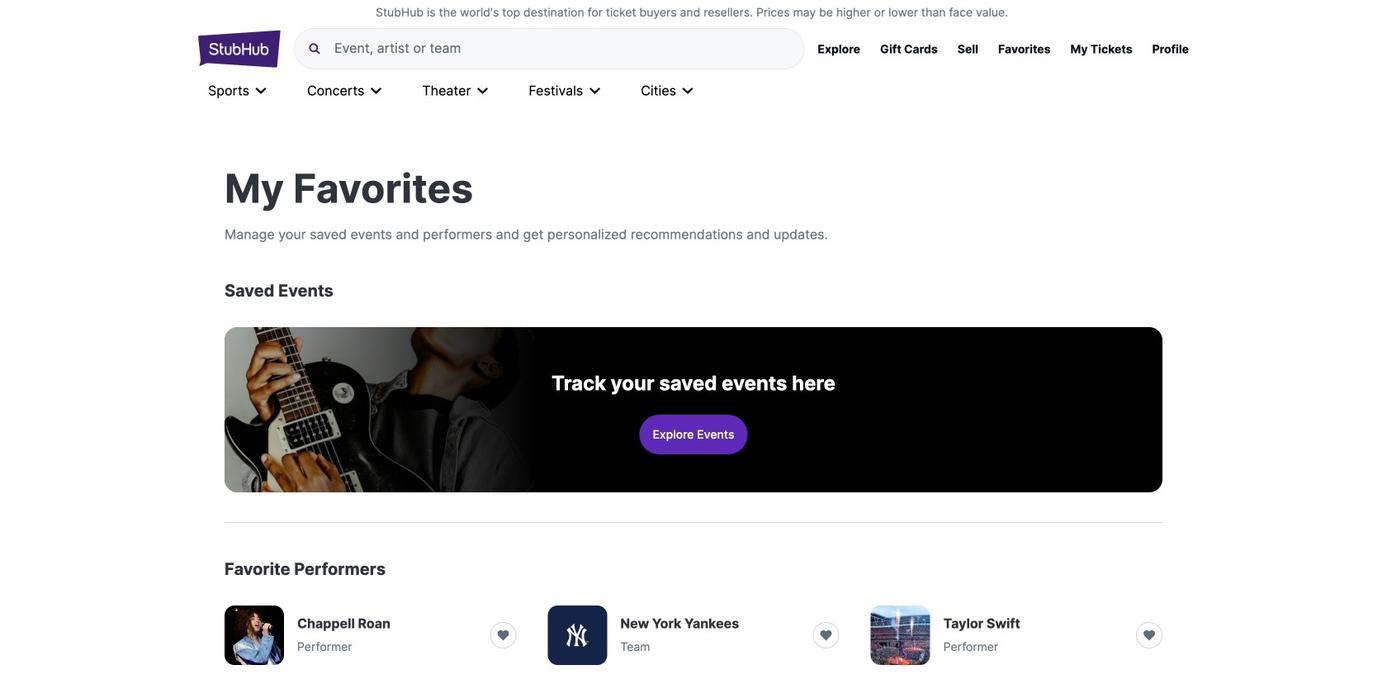 Task type: describe. For each thing, give the bounding box(es) containing it.
stubhub image
[[198, 28, 281, 69]]

Event, artist or team search field
[[335, 40, 791, 57]]

taylor swift image
[[871, 606, 931, 665]]



Task type: locate. For each thing, give the bounding box(es) containing it.
new york yankees image
[[548, 606, 607, 665]]

chappell roan image
[[225, 606, 284, 665]]

man playing the guitar image
[[225, 327, 534, 492]]



Task type: vqa. For each thing, say whether or not it's contained in the screenshot.
NEW YORK YANKEES image on the left bottom
yes



